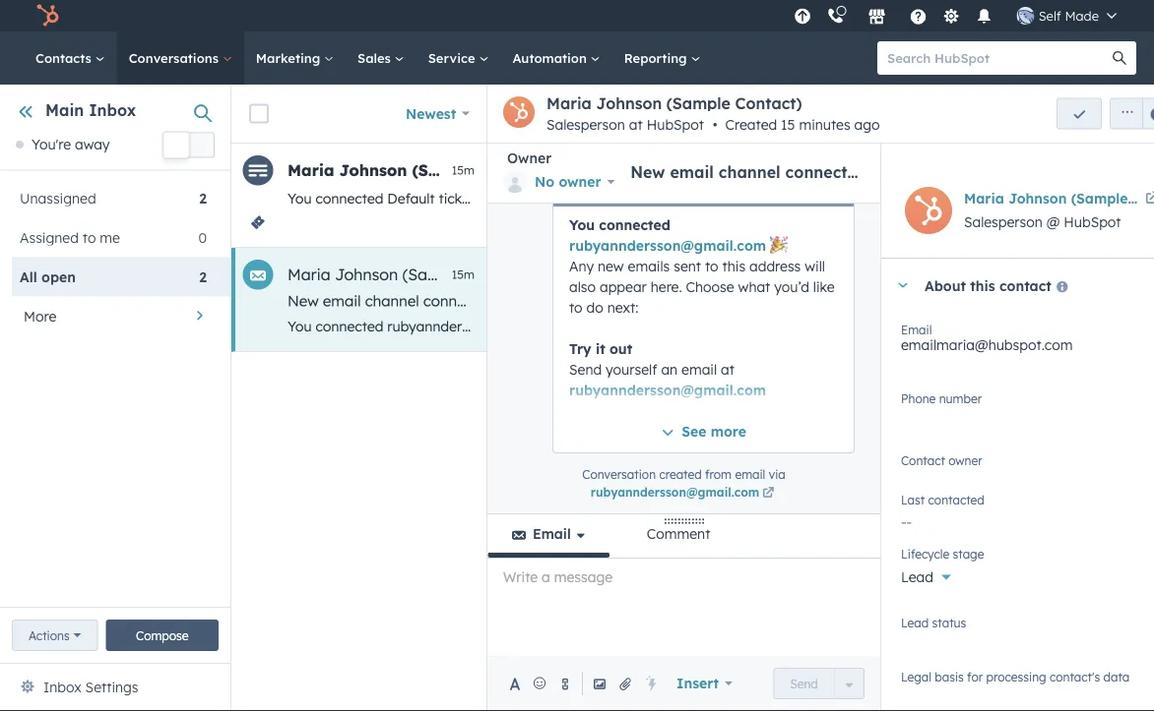 Task type: vqa. For each thing, say whether or not it's contained in the screenshot.
has
no



Task type: describe. For each thing, give the bounding box(es) containing it.
away
[[75, 136, 110, 153]]

signature.
[[569, 464, 633, 481]]

hubspot link
[[24, 4, 74, 28]]

emails inside the new email channel connected to hubspot you connected rubyanndersson@gmail.com any new emails sent to this address will also appear here. choose what you'd like to do ne
[[635, 318, 677, 335]]

contacts
[[35, 50, 95, 66]]

salesperson inside the maria johnson (sample contact) salesperson at hubspot • created 15 minutes ago
[[547, 116, 625, 133]]

sales link
[[346, 32, 416, 85]]

tickets.
[[1059, 190, 1105, 207]]

legal
[[901, 670, 931, 685]]

send inside button
[[790, 677, 818, 692]]

newest button
[[393, 94, 482, 133]]

channel for new email channel connected to hubspot
[[719, 162, 781, 182]]

stage
[[953, 547, 984, 562]]

you're away image
[[16, 141, 24, 149]]

sales
[[357, 50, 395, 66]]

11:28:05
[[597, 190, 648, 207]]

out
[[610, 340, 632, 357]]

new inside the form from maria johnson (sample contact) with subject (no subject) row
[[710, 190, 736, 207]]

no owner
[[535, 173, 601, 191]]

send button
[[773, 669, 835, 700]]

rubyanndersson@gmail.com inside the new email channel connected to hubspot you connected rubyanndersson@gmail.com any new emails sent to this address will also appear here. choose what you'd like to do ne
[[387, 318, 573, 335]]

also inside you connected rubyanndersson@gmail.com 🎉 any new emails sent to this address will also appear here. choose what you'd like to do next:
[[569, 278, 596, 295]]

new for new email channel connected to hubspot you connected rubyanndersson@gmail.com any new emails sent to this address will also appear here. choose what you'd like to do ne
[[288, 292, 319, 311]]

more
[[711, 422, 746, 440]]

link opens in a new window image
[[762, 487, 774, 499]]

me
[[100, 229, 120, 246]]

legal basis for processing contact's data
[[901, 670, 1130, 685]]

upgrade image
[[794, 8, 812, 26]]

0 vertical spatial inbox
[[89, 100, 136, 120]]

upgrade link
[[790, 5, 815, 26]]

appear for (nov
[[957, 190, 1004, 207]]

about
[[925, 277, 966, 294]]

yourself
[[606, 360, 657, 378]]

2 for all open
[[199, 268, 207, 285]]

self made button
[[1005, 0, 1128, 32]]

0 horizontal spatial inbox
[[43, 679, 81, 697]]

you connected default ticket form (nov 1, 2023 11:28:05 am) any new submissions to this form will also appear here as tickets. choose
[[288, 190, 1154, 207]]

2 form from the left
[[867, 190, 898, 207]]

Last contacted text field
[[901, 504, 1154, 536]]

you for you connected rubyanndersson@gmail.com 🎉 any new emails sent to this address will also appear here. choose what you'd like to do next:
[[569, 216, 595, 233]]

actions
[[29, 629, 70, 643]]

ruby anderson image
[[1017, 7, 1035, 25]]

next:
[[607, 298, 639, 316]]

about this contact button
[[881, 259, 1154, 312]]

rubyanndersson@gmail.com inside you connected rubyanndersson@gmail.com 🎉 any new emails sent to this address will also appear here. choose what you'd like to do next:
[[569, 236, 766, 254]]

self made menu
[[788, 0, 1130, 32]]

settings link
[[939, 5, 964, 26]]

lead for lead status
[[901, 616, 929, 631]]

hubspot inside the maria johnson (sample contact) salesperson at hubspot • created 15 minutes ago
[[647, 116, 704, 133]]

created
[[725, 116, 777, 133]]

notifications image
[[976, 9, 993, 27]]

try
[[569, 340, 591, 357]]

owner for no owner
[[559, 173, 601, 191]]

as
[[1040, 190, 1055, 207]]

johnson inside the maria johnson (sample contact) salesperson at hubspot • created 15 minutes ago
[[596, 94, 662, 113]]

search image
[[1113, 51, 1126, 65]]

insert
[[676, 675, 719, 693]]

last
[[901, 493, 925, 508]]

hubspot image
[[35, 4, 59, 28]]

made
[[1065, 7, 1099, 24]]

to inside the form from maria johnson (sample contact) with subject (no subject) row
[[823, 190, 836, 207]]

no inside contact owner no owner
[[901, 461, 920, 478]]

will for (nov
[[902, 190, 922, 207]]

0
[[198, 229, 207, 246]]

compose
[[136, 629, 189, 643]]

•
[[713, 116, 717, 133]]

maria inside the maria johnson (sample contact) salesperson at hubspot • created 15 minutes ago
[[547, 94, 592, 113]]

see more
[[682, 422, 746, 440]]

contact owner no owner
[[901, 453, 982, 478]]

like inside the new email channel connected to hubspot you connected rubyanndersson@gmail.com any new emails sent to this address will also appear here. choose what you'd like to do ne
[[1080, 318, 1102, 335]]

phone number
[[901, 391, 982, 406]]

a
[[756, 443, 765, 460]]

compose button
[[106, 620, 219, 652]]

you're away
[[32, 136, 110, 153]]

assigned
[[20, 229, 79, 246]]

1,
[[549, 190, 558, 207]]

personalize your emails with a team signature.
[[569, 443, 803, 481]]

about this contact
[[925, 277, 1051, 294]]

it
[[596, 340, 605, 357]]

see more button
[[661, 419, 746, 445]]

johnson up salesperson @ hubspot
[[1008, 190, 1067, 207]]

johnson down default
[[335, 265, 398, 285]]

conversations
[[129, 50, 222, 66]]

open
[[41, 268, 76, 285]]

ticket
[[439, 190, 475, 207]]

15
[[781, 116, 795, 133]]

at inside the maria johnson (sample contact) salesperson at hubspot • created 15 minutes ago
[[629, 116, 643, 133]]

sent inside you connected rubyanndersson@gmail.com 🎉 any new emails sent to this address will also appear here. choose what you'd like to do next:
[[674, 257, 701, 274]]

comment button
[[622, 515, 735, 558]]

data
[[1103, 670, 1130, 685]]

send group
[[773, 669, 865, 700]]

any inside you connected rubyanndersson@gmail.com 🎉 any new emails sent to this address will also appear here. choose what you'd like to do next:
[[569, 257, 594, 274]]

this inside the form from maria johnson (sample contact) with subject (no subject) row
[[840, 190, 863, 207]]

contact
[[901, 453, 945, 468]]

processing
[[986, 670, 1046, 685]]

lead status
[[901, 616, 966, 631]]

also for hubspot
[[836, 318, 863, 335]]

phone
[[901, 391, 936, 406]]

marketplaces button
[[856, 0, 898, 32]]

calling icon button
[[819, 3, 852, 29]]

connected inside you connected rubyanndersson@gmail.com 🎉 any new emails sent to this address will also appear here. choose what you'd like to do next:
[[599, 216, 670, 233]]

you for you connected default ticket form (nov 1, 2023 11:28:05 am) any new submissions to this form will also appear here as tickets. choose
[[288, 190, 312, 207]]

send inside try it out send yourself an email at rubyanndersson@gmail.com
[[569, 360, 602, 378]]

try it out send yourself an email at rubyanndersson@gmail.com
[[569, 340, 766, 398]]

all
[[20, 268, 37, 285]]

reporting
[[624, 50, 691, 66]]

hubspot inside the new email channel connected to hubspot you connected rubyanndersson@gmail.com any new emails sent to this address will also appear here. choose what you'd like to do ne
[[519, 292, 580, 311]]

with
[[725, 443, 753, 460]]

conversation created from email via
[[582, 467, 785, 482]]

choose inside you connected rubyanndersson@gmail.com 🎉 any new emails sent to this address will also appear here. choose what you'd like to do next:
[[686, 278, 734, 295]]

status
[[932, 616, 966, 631]]

marketing link
[[244, 32, 346, 85]]

any inside the form from maria johnson (sample contact) with subject (no subject) row
[[681, 190, 706, 207]]

inbox settings link
[[43, 676, 138, 700]]

2 vertical spatial rubyanndersson@gmail.com link
[[591, 484, 777, 502]]

address inside the new email channel connected to hubspot you connected rubyanndersson@gmail.com any new emails sent to this address will also appear here. choose what you'd like to do ne
[[757, 318, 808, 335]]

ago
[[854, 116, 880, 133]]

number
[[939, 391, 982, 406]]

new inside the new email channel connected to hubspot you connected rubyanndersson@gmail.com any new emails sent to this address will also appear here. choose what you'd like to do ne
[[605, 318, 631, 335]]

connected inside the form from maria johnson (sample contact) with subject (no subject) row
[[316, 190, 383, 207]]

assigned to me
[[20, 229, 120, 246]]

you're
[[32, 136, 71, 153]]

channel for new email channel connected to hubspot you connected rubyanndersson@gmail.com any new emails sent to this address will also appear here. choose what you'd like to do ne
[[365, 292, 419, 311]]

settings
[[85, 679, 138, 697]]



Task type: locate. For each thing, give the bounding box(es) containing it.
1 vertical spatial sent
[[681, 318, 709, 335]]

maria johnson (sample contact) down default
[[288, 265, 533, 285]]

your
[[646, 443, 675, 460]]

1 form from the left
[[478, 190, 509, 207]]

1 vertical spatial any
[[569, 257, 594, 274]]

any up try
[[577, 318, 601, 335]]

do inside the new email channel connected to hubspot you connected rubyanndersson@gmail.com any new emails sent to this address will also appear here. choose what you'd like to do ne
[[1123, 318, 1140, 335]]

inbox left settings
[[43, 679, 81, 697]]

lifecycle
[[901, 547, 949, 562]]

you inside the form from maria johnson (sample contact) with subject (no subject) row
[[288, 190, 312, 207]]

contact) for "email from maria johnson (sample contact) with subject new email channel connected to hubspot" row
[[468, 265, 533, 285]]

maria johnson (sample con
[[964, 190, 1154, 207]]

this inside the new email channel connected to hubspot you connected rubyanndersson@gmail.com any new emails sent to this address will also appear here. choose what you'd like to do ne
[[730, 318, 753, 335]]

any down 2023
[[569, 257, 594, 274]]

15m inside "email from maria johnson (sample contact) with subject new email channel connected to hubspot" row
[[452, 267, 475, 282]]

email
[[670, 162, 714, 182], [323, 292, 361, 311], [681, 360, 717, 378], [735, 467, 765, 482]]

0 vertical spatial contact)
[[735, 94, 802, 113]]

inbox
[[89, 100, 136, 120], [43, 679, 81, 697]]

no owner button up last contacted text box
[[901, 450, 1154, 482]]

2 vertical spatial appear
[[867, 318, 914, 335]]

an
[[661, 360, 678, 378]]

(sample down default
[[402, 265, 464, 285]]

emails
[[628, 257, 670, 274], [635, 318, 677, 335], [679, 443, 721, 460]]

will inside you connected rubyanndersson@gmail.com 🎉 any new emails sent to this address will also appear here. choose what you'd like to do next:
[[805, 257, 825, 274]]

appear left the here
[[957, 190, 1004, 207]]

email for email
[[533, 526, 571, 543]]

emails inside personalize your emails with a team signature.
[[679, 443, 721, 460]]

help image
[[910, 9, 927, 27]]

0 vertical spatial 2
[[199, 189, 207, 207]]

search button
[[1103, 41, 1136, 75]]

1 lead from the top
[[901, 569, 933, 586]]

email down the signature.
[[533, 526, 571, 543]]

0 horizontal spatial at
[[629, 116, 643, 133]]

15m up ticket
[[452, 163, 475, 178]]

lead inside popup button
[[901, 569, 933, 586]]

0 horizontal spatial form
[[478, 190, 509, 207]]

1 vertical spatial channel
[[365, 292, 419, 311]]

johnson up default
[[339, 161, 407, 180]]

maria johnson (sample contact) up default
[[288, 161, 552, 180]]

0 vertical spatial maria johnson (sample contact)
[[288, 161, 552, 180]]

2 for unassigned
[[199, 189, 207, 207]]

contacts link
[[24, 32, 117, 85]]

0 vertical spatial sent
[[674, 257, 701, 274]]

1 vertical spatial no
[[901, 461, 920, 478]]

1 horizontal spatial new
[[630, 162, 665, 182]]

1 vertical spatial maria johnson (sample contact)
[[288, 265, 533, 285]]

choose down you connected default ticket form (nov 1, 2023 11:28:05 am) any new submissions to this form will also appear here as tickets. choose
[[686, 278, 734, 295]]

you'd down 🎉
[[774, 278, 809, 295]]

team
[[769, 443, 803, 460]]

emails down next:
[[635, 318, 677, 335]]

send
[[569, 360, 602, 378], [790, 677, 818, 692]]

1 vertical spatial 15m
[[452, 267, 475, 282]]

here. inside the new email channel connected to hubspot you connected rubyanndersson@gmail.com any new emails sent to this address will also appear here. choose what you'd like to do ne
[[918, 318, 949, 335]]

also
[[926, 190, 953, 207], [569, 278, 596, 295], [836, 318, 863, 335]]

last contacted
[[901, 493, 984, 508]]

you inside the new email channel connected to hubspot you connected rubyanndersson@gmail.com any new emails sent to this address will also appear here. choose what you'd like to do ne
[[288, 318, 312, 335]]

this inside dropdown button
[[970, 277, 995, 294]]

what down 🎉
[[738, 278, 770, 295]]

main inbox
[[45, 100, 136, 120]]

to
[[872, 162, 888, 182], [823, 190, 836, 207], [83, 229, 96, 246], [705, 257, 718, 274], [500, 292, 514, 311], [569, 298, 583, 316], [712, 318, 726, 335], [1106, 318, 1119, 335]]

any right am)
[[681, 190, 706, 207]]

new email channel connected to hubspot you connected rubyanndersson@gmail.com any new emails sent to this address will also appear here. choose what you'd like to do ne
[[288, 292, 1154, 335]]

maria johnson (sample con link
[[964, 187, 1154, 211]]

0 vertical spatial any
[[681, 190, 706, 207]]

no owner button down owner
[[503, 167, 615, 197]]

0 horizontal spatial email
[[533, 526, 571, 543]]

for
[[967, 670, 983, 685]]

you'd inside you connected rubyanndersson@gmail.com 🎉 any new emails sent to this address will also appear here. choose what you'd like to do next:
[[774, 278, 809, 295]]

0 vertical spatial address
[[749, 257, 801, 274]]

0 vertical spatial new
[[630, 162, 665, 182]]

like inside you connected rubyanndersson@gmail.com 🎉 any new emails sent to this address will also appear here. choose what you'd like to do next:
[[813, 278, 835, 295]]

sent
[[674, 257, 701, 274], [681, 318, 709, 335]]

1 15m from the top
[[452, 163, 475, 178]]

0 vertical spatial emails
[[628, 257, 670, 274]]

0 vertical spatial appear
[[957, 190, 1004, 207]]

main content containing maria johnson (sample contact)
[[231, 85, 1154, 712]]

email inside the new email channel connected to hubspot you connected rubyanndersson@gmail.com any new emails sent to this address will also appear here. choose what you'd like to do ne
[[323, 292, 361, 311]]

2 vertical spatial also
[[836, 318, 863, 335]]

also inside the new email channel connected to hubspot you connected rubyanndersson@gmail.com any new emails sent to this address will also appear here. choose what you'd like to do ne
[[836, 318, 863, 335]]

inbox up away
[[89, 100, 136, 120]]

lead for lead
[[901, 569, 933, 586]]

appear inside the new email channel connected to hubspot you connected rubyanndersson@gmail.com any new emails sent to this address will also appear here. choose what you'd like to do ne
[[867, 318, 914, 335]]

form
[[478, 190, 509, 207], [867, 190, 898, 207]]

1 vertical spatial like
[[1080, 318, 1102, 335]]

do inside you connected rubyanndersson@gmail.com 🎉 any new emails sent to this address will also appear here. choose what you'd like to do next:
[[586, 298, 603, 316]]

0 vertical spatial what
[[738, 278, 770, 295]]

2 lead from the top
[[901, 616, 929, 631]]

new
[[630, 162, 665, 182], [288, 292, 319, 311]]

1 horizontal spatial send
[[790, 677, 818, 692]]

will inside the form from maria johnson (sample contact) with subject (no subject) row
[[902, 190, 922, 207]]

1 vertical spatial lead
[[901, 616, 929, 631]]

1 vertical spatial email
[[533, 526, 571, 543]]

this inside you connected rubyanndersson@gmail.com 🎉 any new emails sent to this address will also appear here. choose what you'd like to do next:
[[722, 257, 746, 274]]

1 vertical spatial here.
[[918, 318, 949, 335]]

sent inside the new email channel connected to hubspot you connected rubyanndersson@gmail.com any new emails sent to this address will also appear here. choose what you'd like to do ne
[[681, 318, 709, 335]]

emails inside you connected rubyanndersson@gmail.com 🎉 any new emails sent to this address will also appear here. choose what you'd like to do next:
[[628, 257, 670, 274]]

this
[[840, 190, 863, 207], [722, 257, 746, 274], [970, 277, 995, 294], [730, 318, 753, 335]]

this down new email channel connected to hubspot
[[840, 190, 863, 207]]

2 maria johnson (sample contact) from the top
[[288, 265, 533, 285]]

channel inside the new email channel connected to hubspot you connected rubyanndersson@gmail.com any new emails sent to this address will also appear here. choose what you'd like to do ne
[[365, 292, 419, 311]]

contact) down (nov
[[468, 265, 533, 285]]

(sample
[[666, 94, 731, 113], [412, 161, 478, 180], [1071, 190, 1128, 207], [402, 265, 464, 285]]

(sample up ticket
[[412, 161, 478, 180]]

1 horizontal spatial salesperson
[[964, 214, 1043, 231]]

rubyanndersson@gmail.com link down 'conversation created from email via'
[[591, 484, 777, 502]]

submissions
[[740, 190, 819, 207]]

con
[[1132, 190, 1154, 207]]

15m for the form from maria johnson (sample contact) with subject (no subject) row
[[452, 163, 475, 178]]

lead button
[[901, 558, 1154, 591]]

0 vertical spatial like
[[813, 278, 835, 295]]

0 horizontal spatial channel
[[365, 292, 419, 311]]

email for email emailmaria@hubspot.com
[[901, 322, 932, 337]]

2 15m from the top
[[452, 267, 475, 282]]

1 vertical spatial rubyanndersson@gmail.com link
[[569, 381, 766, 398]]

johnson
[[596, 94, 662, 113], [339, 161, 407, 180], [1008, 190, 1067, 207], [335, 265, 398, 285]]

any
[[681, 190, 706, 207], [569, 257, 594, 274], [577, 318, 601, 335]]

contact) inside the maria johnson (sample contact) salesperson at hubspot • created 15 minutes ago
[[735, 94, 802, 113]]

this up the new email channel connected to hubspot you connected rubyanndersson@gmail.com any new emails sent to this address will also appear here. choose what you'd like to do ne
[[722, 257, 746, 274]]

1 horizontal spatial form
[[867, 190, 898, 207]]

0 vertical spatial email
[[901, 322, 932, 337]]

1 vertical spatial address
[[757, 318, 808, 335]]

15m
[[452, 163, 475, 178], [452, 267, 475, 282]]

0 horizontal spatial like
[[813, 278, 835, 295]]

appear for hubspot
[[867, 318, 914, 335]]

0 horizontal spatial also
[[569, 278, 596, 295]]

appear inside you connected rubyanndersson@gmail.com 🎉 any new emails sent to this address will also appear here. choose what you'd like to do next:
[[600, 278, 647, 295]]

0 vertical spatial rubyanndersson@gmail.com link
[[569, 236, 766, 254]]

will
[[902, 190, 922, 207], [805, 257, 825, 274], [812, 318, 833, 335]]

like left caret image
[[813, 278, 835, 295]]

1 horizontal spatial choose
[[953, 318, 1001, 335]]

1 vertical spatial new
[[598, 257, 624, 274]]

you inside you connected rubyanndersson@gmail.com 🎉 any new emails sent to this address will also appear here. choose what you'd like to do next:
[[569, 216, 595, 233]]

1 vertical spatial what
[[1005, 318, 1038, 335]]

1 vertical spatial also
[[569, 278, 596, 295]]

sent up try it out send yourself an email at rubyanndersson@gmail.com
[[681, 318, 709, 335]]

appear down caret image
[[867, 318, 914, 335]]

1 vertical spatial inbox
[[43, 679, 81, 697]]

2 2 from the top
[[199, 268, 207, 285]]

0 horizontal spatial here.
[[651, 278, 682, 295]]

choose
[[1109, 190, 1154, 207], [686, 278, 734, 295], [953, 318, 1001, 335]]

owner for contact owner no owner
[[949, 453, 982, 468]]

0 vertical spatial no
[[535, 173, 554, 191]]

15m down ticket
[[452, 267, 475, 282]]

2 horizontal spatial choose
[[1109, 190, 1154, 207]]

owner right 1,
[[559, 173, 601, 191]]

email inside email emailmaria@hubspot.com
[[901, 322, 932, 337]]

0 vertical spatial at
[[629, 116, 643, 133]]

1 vertical spatial salesperson
[[964, 214, 1043, 231]]

2 vertical spatial will
[[812, 318, 833, 335]]

1 vertical spatial you
[[569, 216, 595, 233]]

here
[[1008, 190, 1036, 207]]

1 vertical spatial at
[[721, 360, 735, 378]]

2 vertical spatial any
[[577, 318, 601, 335]]

0 horizontal spatial appear
[[600, 278, 647, 295]]

row group containing maria johnson (sample contact)
[[231, 144, 1154, 353]]

do left the ne
[[1123, 318, 1140, 335]]

johnson down "reporting"
[[596, 94, 662, 113]]

appear inside the form from maria johnson (sample contact) with subject (no subject) row
[[957, 190, 1004, 207]]

0 vertical spatial will
[[902, 190, 922, 207]]

will for hubspot
[[812, 318, 833, 335]]

at
[[629, 116, 643, 133], [721, 360, 735, 378]]

0 vertical spatial choose
[[1109, 190, 1154, 207]]

2 horizontal spatial also
[[926, 190, 953, 207]]

0 horizontal spatial send
[[569, 360, 602, 378]]

personalize
[[569, 443, 643, 460]]

1 vertical spatial contact)
[[483, 161, 552, 180]]

owner up last contacted
[[924, 461, 964, 478]]

lifecycle stage
[[901, 547, 984, 562]]

0 vertical spatial new
[[710, 190, 736, 207]]

1 horizontal spatial do
[[1123, 318, 1140, 335]]

maria johnson (sample contact) for "email from maria johnson (sample contact) with subject new email channel connected to hubspot" row
[[288, 265, 533, 285]]

2
[[199, 189, 207, 207], [199, 268, 207, 285]]

0 horizontal spatial no owner button
[[503, 167, 615, 197]]

email inside button
[[533, 526, 571, 543]]

0 vertical spatial you
[[288, 190, 312, 207]]

1 vertical spatial send
[[790, 677, 818, 692]]

marketplaces image
[[868, 9, 886, 27]]

insert button
[[664, 665, 745, 704]]

new for new email channel connected to hubspot
[[630, 162, 665, 182]]

actions button
[[12, 620, 98, 652]]

1 horizontal spatial inbox
[[89, 100, 136, 120]]

lead down lifecycle
[[901, 569, 933, 586]]

owner
[[507, 150, 552, 167]]

new inside you connected rubyanndersson@gmail.com 🎉 any new emails sent to this address will also appear here. choose what you'd like to do next:
[[598, 257, 624, 274]]

hubspot
[[647, 116, 704, 133], [893, 162, 961, 182], [1064, 214, 1121, 231], [519, 292, 580, 311]]

address inside you connected rubyanndersson@gmail.com 🎉 any new emails sent to this address will also appear here. choose what you'd like to do next:
[[749, 257, 801, 274]]

minutes
[[799, 116, 850, 133]]

0 horizontal spatial new
[[288, 292, 319, 311]]

1 vertical spatial will
[[805, 257, 825, 274]]

conversations link
[[117, 32, 244, 85]]

group
[[1102, 98, 1154, 129]]

all open
[[20, 268, 76, 285]]

email from maria johnson (sample contact) with subject new email channel connected to hubspot row
[[231, 248, 1154, 353]]

choose right tickets.
[[1109, 190, 1154, 207]]

1 horizontal spatial you'd
[[1041, 318, 1077, 335]]

owner up contacted on the right of page
[[949, 453, 982, 468]]

at down "reporting"
[[629, 116, 643, 133]]

0 horizontal spatial salesperson
[[547, 116, 625, 133]]

new down next:
[[605, 318, 631, 335]]

do left next:
[[586, 298, 603, 316]]

marketing
[[256, 50, 324, 66]]

0 vertical spatial also
[[926, 190, 953, 207]]

automation
[[512, 50, 591, 66]]

appear
[[957, 190, 1004, 207], [600, 278, 647, 295], [867, 318, 914, 335]]

2 vertical spatial contact)
[[468, 265, 533, 285]]

lead left status
[[901, 616, 929, 631]]

choose inside the new email channel connected to hubspot you connected rubyanndersson@gmail.com any new emails sent to this address will also appear here. choose what you'd like to do ne
[[953, 318, 1001, 335]]

1 2 from the top
[[199, 189, 207, 207]]

1 vertical spatial 2
[[199, 268, 207, 285]]

you'd down contact
[[1041, 318, 1077, 335]]

at down the new email channel connected to hubspot you connected rubyanndersson@gmail.com any new emails sent to this address will also appear here. choose what you'd like to do ne
[[721, 360, 735, 378]]

1 horizontal spatial here.
[[918, 318, 949, 335]]

salesperson
[[547, 116, 625, 133], [964, 214, 1043, 231]]

1 horizontal spatial no owner button
[[901, 450, 1154, 482]]

new up next:
[[598, 257, 624, 274]]

1 horizontal spatial appear
[[867, 318, 914, 335]]

new inside the new email channel connected to hubspot you connected rubyanndersson@gmail.com any new emails sent to this address will also appear here. choose what you'd like to do ne
[[288, 292, 319, 311]]

form from maria johnson (sample contact) with subject (no subject) row
[[231, 144, 1154, 248]]

contact
[[999, 277, 1051, 294]]

2 down 0
[[199, 268, 207, 285]]

this right about
[[970, 277, 995, 294]]

salesperson down the here
[[964, 214, 1043, 231]]

1 horizontal spatial email
[[901, 322, 932, 337]]

1 horizontal spatial channel
[[719, 162, 781, 182]]

choose inside the form from maria johnson (sample contact) with subject (no subject) row
[[1109, 190, 1154, 207]]

you
[[288, 190, 312, 207], [569, 216, 595, 233], [288, 318, 312, 335]]

1 horizontal spatial no
[[901, 461, 920, 478]]

like left the ne
[[1080, 318, 1102, 335]]

15m inside the form from maria johnson (sample contact) with subject (no subject) row
[[452, 163, 475, 178]]

1 vertical spatial appear
[[600, 278, 647, 295]]

also inside the form from maria johnson (sample contact) with subject (no subject) row
[[926, 190, 953, 207]]

via
[[769, 467, 785, 482]]

contacted
[[928, 493, 984, 508]]

2 vertical spatial new
[[605, 318, 631, 335]]

contact) up created
[[735, 94, 802, 113]]

main content
[[231, 85, 1154, 712]]

1 horizontal spatial what
[[1005, 318, 1038, 335]]

maria johnson (sample contact) salesperson at hubspot • created 15 minutes ago
[[547, 94, 880, 133]]

self made
[[1039, 7, 1099, 24]]

@
[[1046, 214, 1060, 231]]

email down caret image
[[901, 322, 932, 337]]

you'd inside the new email channel connected to hubspot you connected rubyanndersson@gmail.com any new emails sent to this address will also appear here. choose what you'd like to do ne
[[1041, 318, 1077, 335]]

service link
[[416, 32, 501, 85]]

settings image
[[943, 8, 960, 26]]

newest
[[406, 105, 456, 122]]

0 vertical spatial you'd
[[774, 278, 809, 295]]

notifications button
[[968, 0, 1001, 32]]

🎉
[[770, 236, 784, 254]]

2 vertical spatial you
[[288, 318, 312, 335]]

here. inside you connected rubyanndersson@gmail.com 🎉 any new emails sent to this address will also appear here. choose what you'd like to do next:
[[651, 278, 682, 295]]

1 vertical spatial do
[[1123, 318, 1140, 335]]

(sample left con
[[1071, 190, 1128, 207]]

automation link
[[501, 32, 612, 85]]

choose up the emailmaria@hubspot.com
[[953, 318, 1001, 335]]

1 horizontal spatial like
[[1080, 318, 1102, 335]]

(sample inside the maria johnson (sample contact) salesperson at hubspot • created 15 minutes ago
[[666, 94, 731, 113]]

0 horizontal spatial what
[[738, 278, 770, 295]]

also for (nov
[[926, 190, 953, 207]]

form down ago
[[867, 190, 898, 207]]

email emailmaria@hubspot.com
[[901, 322, 1073, 354]]

what inside you connected rubyanndersson@gmail.com 🎉 any new emails sent to this address will also appear here. choose what you'd like to do next:
[[738, 278, 770, 295]]

0 horizontal spatial choose
[[686, 278, 734, 295]]

0 vertical spatial do
[[586, 298, 603, 316]]

caret image
[[897, 283, 909, 288]]

contact) up (nov
[[483, 161, 552, 180]]

calling icon image
[[827, 8, 845, 25]]

no up last
[[901, 461, 920, 478]]

1 vertical spatial you'd
[[1041, 318, 1077, 335]]

1 vertical spatial new
[[288, 292, 319, 311]]

self
[[1039, 7, 1061, 24]]

(sample up •
[[666, 94, 731, 113]]

0 horizontal spatial no
[[535, 173, 554, 191]]

Search HubSpot search field
[[877, 41, 1119, 75]]

any inside the new email channel connected to hubspot you connected rubyanndersson@gmail.com any new emails sent to this address will also appear here. choose what you'd like to do ne
[[577, 318, 601, 335]]

new left submissions
[[710, 190, 736, 207]]

what inside the new email channel connected to hubspot you connected rubyanndersson@gmail.com any new emails sent to this address will also appear here. choose what you'd like to do ne
[[1005, 318, 1038, 335]]

2 vertical spatial choose
[[953, 318, 1001, 335]]

15m for "email from maria johnson (sample contact) with subject new email channel connected to hubspot" row
[[452, 267, 475, 282]]

row group
[[231, 144, 1154, 353]]

no owner button for contact owner
[[901, 450, 1154, 482]]

no down owner
[[535, 173, 554, 191]]

1 vertical spatial emails
[[635, 318, 677, 335]]

1 horizontal spatial also
[[836, 318, 863, 335]]

maria johnson (sample contact) for the form from maria johnson (sample contact) with subject (no subject) row
[[288, 161, 552, 180]]

1 vertical spatial no owner button
[[901, 450, 1154, 482]]

emails up next:
[[628, 257, 670, 274]]

0 vertical spatial here.
[[651, 278, 682, 295]]

created
[[659, 467, 702, 482]]

0 vertical spatial lead
[[901, 569, 933, 586]]

contact)
[[735, 94, 802, 113], [483, 161, 552, 180], [468, 265, 533, 285]]

sent up the new email channel connected to hubspot you connected rubyanndersson@gmail.com any new emails sent to this address will also appear here. choose what you'd like to do ne
[[674, 257, 701, 274]]

new email channel connected to hubspot heading
[[630, 162, 961, 182]]

(nov
[[513, 190, 545, 207]]

this down you connected rubyanndersson@gmail.com 🎉 any new emails sent to this address will also appear here. choose what you'd like to do next: on the top of the page
[[730, 318, 753, 335]]

reporting link
[[612, 32, 712, 85]]

what up the emailmaria@hubspot.com
[[1005, 318, 1038, 335]]

contact) for the form from maria johnson (sample contact) with subject (no subject) row
[[483, 161, 552, 180]]

2 up 0
[[199, 189, 207, 207]]

1 vertical spatial choose
[[686, 278, 734, 295]]

will inside the new email channel connected to hubspot you connected rubyanndersson@gmail.com any new emails sent to this address will also appear here. choose what you'd like to do ne
[[812, 318, 833, 335]]

address
[[749, 257, 801, 274], [757, 318, 808, 335]]

from
[[705, 467, 732, 482]]

rubyanndersson@gmail.com link down an
[[569, 381, 766, 398]]

no owner button for owner
[[503, 167, 615, 197]]

main
[[45, 100, 84, 120]]

salesperson up no owner
[[547, 116, 625, 133]]

form left (nov
[[478, 190, 509, 207]]

Phone number text field
[[901, 388, 1154, 427]]

1 maria johnson (sample contact) from the top
[[288, 161, 552, 180]]

link opens in a new window image
[[762, 484, 774, 502]]

contact's
[[1050, 670, 1100, 685]]

more
[[24, 308, 56, 325]]

help button
[[902, 0, 935, 32]]

emails down "see"
[[679, 443, 721, 460]]

at inside try it out send yourself an email at rubyanndersson@gmail.com
[[721, 360, 735, 378]]

you connected rubyanndersson@gmail.com 🎉 any new emails sent to this address will also appear here. choose what you'd like to do next:
[[569, 216, 835, 316]]

email inside try it out send yourself an email at rubyanndersson@gmail.com
[[681, 360, 717, 378]]

see
[[682, 422, 706, 440]]

rubyanndersson@gmail.com link down am)
[[569, 236, 766, 254]]

appear up next:
[[600, 278, 647, 295]]

0 vertical spatial salesperson
[[547, 116, 625, 133]]

rubyanndersson@gmail.com
[[569, 236, 766, 254], [387, 318, 573, 335], [569, 381, 766, 398], [591, 484, 759, 499]]



